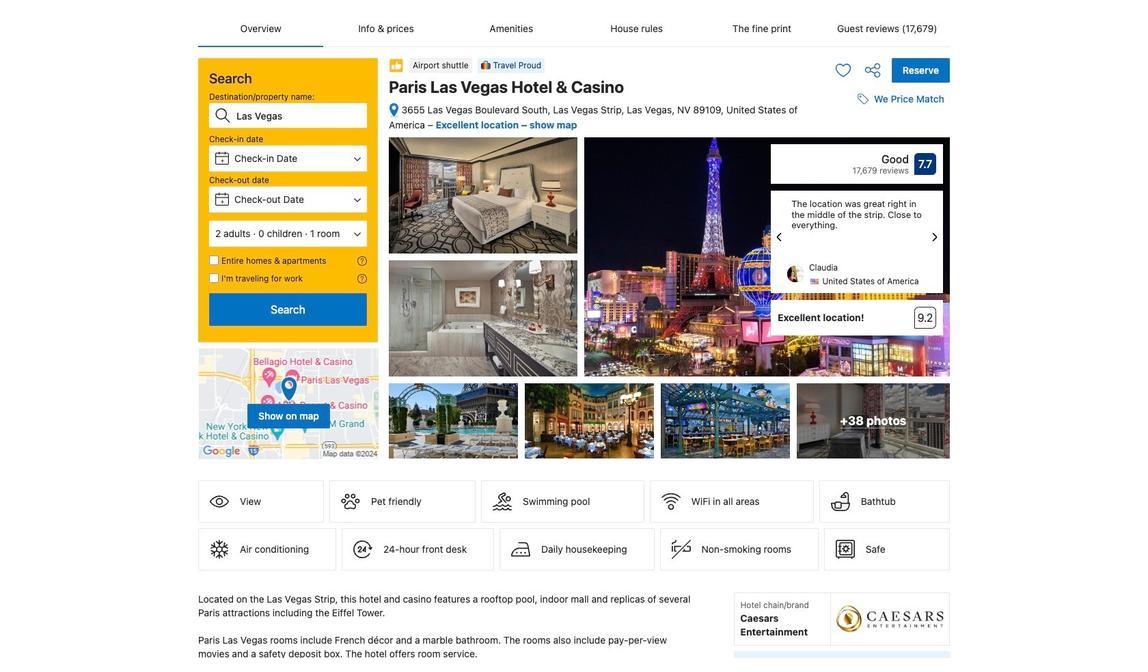 Task type: vqa. For each thing, say whether or not it's contained in the screenshot.
Scored 9.2 element
yes



Task type: describe. For each thing, give the bounding box(es) containing it.
Where are you going? field
[[231, 103, 367, 128]]

click to open map view image
[[389, 102, 399, 118]]

if you select this option, we'll show you popular business travel features like breakfast, wifi and free parking. image
[[357, 274, 367, 284]]

scored 7.7 element
[[914, 153, 936, 175]]

next image
[[927, 229, 943, 245]]



Task type: locate. For each thing, give the bounding box(es) containing it.
we'll show you stays where you can have the entire place to yourself image
[[357, 256, 367, 266], [357, 256, 367, 266]]

section
[[193, 47, 383, 460]]

if you select this option, we'll show you popular business travel features like breakfast, wifi and free parking. image
[[357, 274, 367, 284]]

previous image
[[771, 229, 787, 245]]

caesars entertainment image
[[837, 599, 944, 640]]

scored 9.2 element
[[914, 307, 936, 329]]

rated good element
[[778, 151, 909, 168]]



